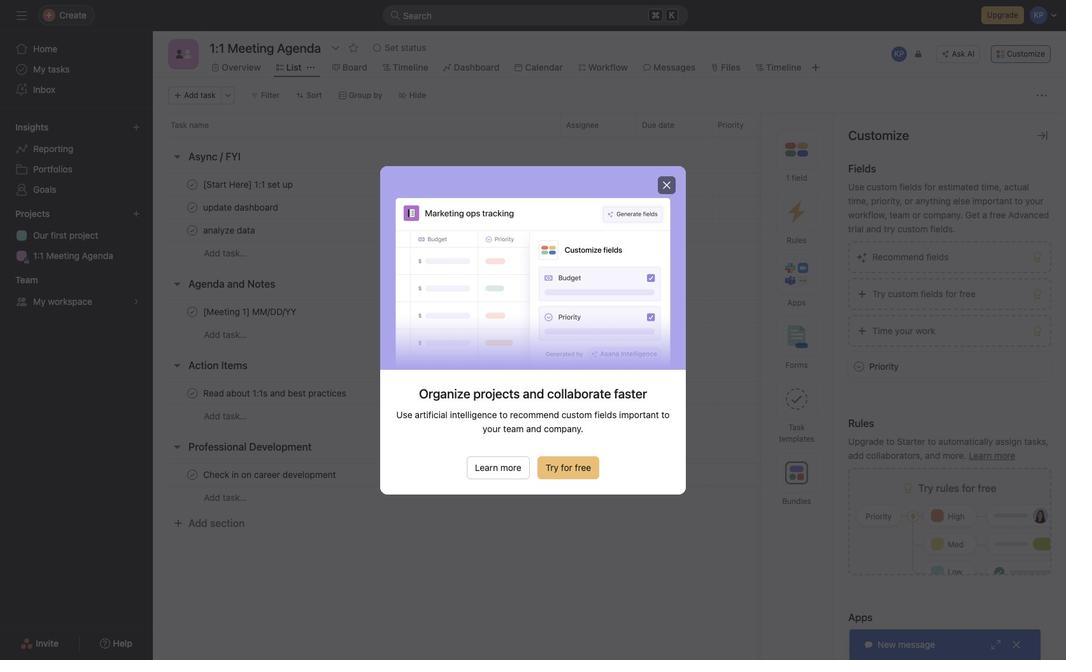 Task type: describe. For each thing, give the bounding box(es) containing it.
upgrade to starter to automatically assign tasks, add collaborators, and more.
[[849, 437, 1049, 461]]

priority inside row
[[718, 120, 744, 130]]

your inside use artificial intelligence to recommend custom fields important to your team and company.
[[483, 423, 501, 434]]

1
[[787, 173, 790, 183]]

high
[[949, 512, 965, 522]]

check in on career development cell
[[153, 463, 561, 487]]

Task name text field
[[201, 178, 297, 191]]

mark complete image for task name text field in analyze data cell
[[185, 223, 200, 238]]

1 add task… row from the top
[[153, 242, 1067, 265]]

header agenda and notes tree grid
[[153, 300, 1067, 347]]

list
[[287, 62, 302, 73]]

use for organize projects and collaborate faster
[[397, 409, 413, 420]]

else
[[954, 196, 971, 206]]

learn for learn more link
[[970, 451, 993, 461]]

work
[[916, 326, 936, 336]]

add section
[[189, 518, 245, 530]]

portfolios link
[[8, 159, 145, 180]]

company. inside use artificial intelligence to recommend custom fields important to your team and company.
[[544, 423, 584, 434]]

and inside "use custom fields for estimated time, actual time, priority, or anything else important to your workflow, team or company. get a free advanced trial and try custom fields."
[[867, 224, 882, 235]]

add for the add task… button inside the header agenda and notes tree grid
[[204, 329, 220, 340]]

workflow
[[589, 62, 628, 73]]

free inside organize projects and collaborate faster dialog
[[575, 462, 592, 473]]

task name text field for mark complete option in the update dashboard cell
[[201, 201, 282, 214]]

global element
[[0, 31, 153, 108]]

projects
[[474, 387, 520, 401]]

add task… button for professional
[[204, 491, 247, 505]]

⌘
[[652, 10, 660, 20]]

yesterday row
[[153, 219, 1067, 242]]

add task… for professional
[[204, 493, 247, 503]]

for right rules
[[963, 483, 976, 495]]

2 timeline from the left
[[766, 62, 802, 73]]

meeting
[[46, 250, 80, 261]]

add task… button for action
[[204, 410, 247, 424]]

collapse task list for this group image for agenda and notes
[[172, 279, 182, 289]]

analyze data cell
[[153, 219, 561, 242]]

task… for and
[[223, 329, 247, 340]]

agenda and notes button
[[189, 273, 276, 296]]

hide sidebar image
[[17, 10, 27, 20]]

kp
[[895, 49, 905, 59]]

[meeting 1] mm/dd/yy cell
[[153, 300, 561, 324]]

try for try rules for free
[[919, 483, 934, 495]]

professional development button
[[189, 436, 312, 459]]

mar
[[642, 203, 656, 212]]

workspace
[[48, 296, 92, 307]]

board link
[[332, 61, 367, 75]]

assign
[[996, 437, 1023, 447]]

starter
[[898, 437, 926, 447]]

most.
[[909, 645, 932, 656]]

uses
[[872, 645, 891, 656]]

[start here] 1:1 set up cell
[[153, 173, 561, 196]]

professional
[[189, 442, 247, 453]]

customize inside "dropdown button"
[[1008, 49, 1046, 59]]

add left task
[[184, 90, 199, 100]]

fields.
[[931, 224, 956, 235]]

mark complete checkbox inside update dashboard cell
[[185, 200, 200, 215]]

and up recommend
[[523, 387, 545, 401]]

my tasks
[[33, 64, 70, 75]]

goals
[[33, 184, 56, 195]]

priority,
[[872, 196, 903, 206]]

tools
[[996, 631, 1016, 642]]

add to starred image
[[349, 43, 359, 53]]

custom up priority,
[[867, 182, 898, 192]]

add inside 'button'
[[189, 518, 208, 530]]

header async / fyi tree grid
[[153, 173, 1067, 265]]

integrated
[[872, 631, 914, 642]]

organize
[[419, 387, 471, 401]]

prominent image
[[391, 10, 401, 20]]

add task… inside header async / fyi tree grid
[[204, 248, 247, 259]]

mark complete image for [start here] 1:1 set up text box
[[185, 177, 200, 192]]

add task… button inside header async / fyi tree grid
[[204, 247, 247, 261]]

upgrade for upgrade to starter to automatically assign tasks, add collaborators, and more.
[[849, 437, 885, 447]]

close image
[[1012, 640, 1022, 651]]

add task… for agenda
[[204, 329, 247, 340]]

intelligence
[[450, 409, 497, 420]]

fields up work
[[921, 289, 944, 300]]

1 timeline link from the left
[[383, 61, 429, 75]]

yesterday
[[642, 226, 678, 235]]

kp button
[[891, 45, 909, 63]]

row containing task name
[[153, 113, 1067, 137]]

async / fyi button
[[189, 145, 241, 168]]

fields inside use artificial intelligence to recommend custom fields important to your team and company.
[[595, 409, 617, 420]]

1 horizontal spatial rules
[[849, 418, 875, 430]]

add for the add task… button within header action items tree grid
[[204, 411, 220, 422]]

workflow link
[[579, 61, 628, 75]]

notes
[[248, 278, 276, 290]]

trial
[[849, 224, 864, 235]]

header action items tree grid
[[153, 382, 1067, 428]]

overview link
[[212, 61, 261, 75]]

more.
[[944, 451, 967, 461]]

task name text field for mark complete option in read about 1:1s and best practices cell
[[201, 387, 350, 400]]

important inside "use custom fields for estimated time, actual time, priority, or anything else important to your workflow, team or company. get a free advanced trial and try custom fields."
[[973, 196, 1013, 206]]

action items
[[189, 360, 248, 372]]

task… for development
[[223, 493, 247, 503]]

custom inside button
[[888, 289, 919, 300]]

close details image
[[1038, 131, 1048, 141]]

0 vertical spatial or
[[905, 196, 914, 206]]

task… inside header async / fyi tree grid
[[223, 248, 247, 259]]

my workspace link
[[8, 292, 145, 312]]

expand new message image
[[992, 640, 1002, 651]]

calendar link
[[515, 61, 563, 75]]

free inside "use custom fields for estimated time, actual time, priority, or anything else important to your workflow, team or company. get a free advanced trial and try custom fields."
[[990, 210, 1007, 220]]

our
[[33, 230, 48, 241]]

mark complete image for professional development
[[185, 467, 200, 483]]

task name text field for mark complete option in check in on career development cell
[[201, 469, 340, 481]]

messages
[[654, 62, 696, 73]]

agenda inside projects element
[[82, 250, 113, 261]]

collaborate faster
[[548, 387, 648, 401]]

0 vertical spatial apps
[[788, 298, 806, 308]]

anything
[[916, 196, 952, 206]]

my workspace
[[33, 296, 92, 307]]

team inside build integrated workflows with the tools your team uses the most.
[[849, 645, 869, 656]]

upgrade button
[[982, 6, 1025, 24]]

my for my workspace
[[33, 296, 46, 307]]

home link
[[8, 39, 145, 59]]

add task… button for agenda
[[204, 328, 247, 342]]

field
[[792, 173, 808, 183]]

more for learn more link
[[995, 451, 1016, 461]]

estimated
[[939, 182, 980, 192]]

1 timeline from the left
[[393, 62, 429, 73]]

collaborators,
[[867, 451, 923, 461]]

action
[[189, 360, 219, 372]]

try for try for free
[[546, 462, 559, 473]]

professional development
[[189, 442, 312, 453]]

mar 5 row
[[153, 196, 1067, 219]]

portfolios
[[33, 164, 72, 175]]

try
[[885, 224, 896, 235]]

mark complete checkbox for professional development
[[185, 467, 200, 483]]

0 vertical spatial the
[[980, 631, 993, 642]]

rules
[[937, 483, 960, 495]]

k
[[670, 10, 675, 20]]

home
[[33, 43, 58, 54]]

your inside "button"
[[896, 326, 914, 336]]

add task
[[184, 90, 216, 100]]

company. inside "use custom fields for estimated time, actual time, priority, or anything else important to your workflow, team or company. get a free advanced trial and try custom fields."
[[924, 210, 964, 220]]

add task… row for agenda and notes
[[153, 323, 1067, 347]]

fyi
[[226, 151, 241, 163]]

0 horizontal spatial time,
[[849, 196, 869, 206]]

learn more button
[[467, 457, 530, 480]]

dashboard
[[454, 62, 500, 73]]

for inside organize projects and collaborate faster dialog
[[561, 462, 573, 473]]

action items button
[[189, 354, 248, 377]]

header professional development tree grid
[[153, 463, 1067, 510]]

task for task templates
[[789, 423, 805, 433]]

collapse task list for this group image for professional development
[[172, 442, 182, 452]]

close this dialog image
[[662, 180, 672, 190]]

add task button
[[168, 87, 222, 105]]

project
[[69, 230, 98, 241]]

inbox
[[33, 84, 55, 95]]

row for async / fyi
[[153, 173, 1067, 196]]

row for action items
[[153, 382, 1067, 405]]

Task name text field
[[201, 306, 301, 318]]

agenda inside button
[[189, 278, 225, 290]]

try custom fields for free
[[873, 289, 976, 300]]

projects element
[[0, 203, 153, 269]]

and inside button
[[227, 278, 245, 290]]



Task type: locate. For each thing, give the bounding box(es) containing it.
insights
[[15, 122, 49, 133]]

3 collapse task list for this group image from the top
[[172, 442, 182, 452]]

1 vertical spatial the
[[894, 645, 907, 656]]

learn more for the learn more button
[[475, 462, 522, 473]]

row for professional development
[[153, 463, 1067, 487]]

3 add task… button from the top
[[204, 410, 247, 424]]

0 vertical spatial learn more
[[970, 451, 1016, 461]]

time,
[[982, 182, 1002, 192], [849, 196, 869, 206]]

1 horizontal spatial timeline link
[[756, 61, 802, 75]]

date
[[659, 120, 675, 130]]

upgrade up add
[[849, 437, 885, 447]]

inbox link
[[8, 80, 145, 100]]

1 mark complete image from the top
[[185, 177, 200, 192]]

add
[[849, 451, 864, 461]]

task name text field down development
[[201, 469, 340, 481]]

1 collapse task list for this group image from the top
[[172, 279, 182, 289]]

add up action items button
[[204, 329, 220, 340]]

1 task… from the top
[[223, 248, 247, 259]]

1 horizontal spatial important
[[973, 196, 1013, 206]]

2 vertical spatial priority
[[866, 512, 892, 522]]

mar 5
[[642, 203, 663, 212]]

mark complete image inside analyze data cell
[[185, 223, 200, 238]]

1 vertical spatial task name text field
[[201, 387, 350, 400]]

0 horizontal spatial rules
[[787, 236, 807, 245]]

my inside teams element
[[33, 296, 46, 307]]

add inside header async / fyi tree grid
[[204, 248, 220, 259]]

upgrade up customize "dropdown button"
[[988, 10, 1019, 20]]

mark complete image inside check in on career development cell
[[185, 467, 200, 483]]

0 vertical spatial my
[[33, 64, 46, 75]]

mark complete image for action items
[[185, 386, 200, 401]]

1 mark complete checkbox from the top
[[185, 177, 200, 192]]

fields
[[849, 163, 877, 175]]

task… up agenda and notes
[[223, 248, 247, 259]]

important inside use artificial intelligence to recommend custom fields important to your team and company.
[[620, 409, 659, 420]]

0 horizontal spatial customize
[[849, 128, 910, 143]]

task name text field down [start here] 1:1 set up text box
[[201, 224, 259, 237]]

2 timeline link from the left
[[756, 61, 802, 75]]

low
[[949, 568, 963, 577]]

2 mark complete image from the top
[[185, 200, 200, 215]]

0 vertical spatial use
[[849, 182, 865, 192]]

1 vertical spatial priority
[[870, 361, 899, 372]]

0 vertical spatial upgrade
[[988, 10, 1019, 20]]

0 vertical spatial more
[[995, 451, 1016, 461]]

/
[[220, 151, 223, 163]]

mark complete image for task name text box within update dashboard cell
[[185, 200, 200, 215]]

add up add section 'button'
[[204, 493, 220, 503]]

mark complete image down the professional
[[185, 467, 200, 483]]

for up anything
[[925, 182, 936, 192]]

1 vertical spatial my
[[33, 296, 46, 307]]

0 vertical spatial task name text field
[[201, 224, 259, 237]]

4 add task… from the top
[[204, 493, 247, 503]]

add task… button up action items
[[204, 328, 247, 342]]

1 horizontal spatial more
[[995, 451, 1016, 461]]

0 horizontal spatial upgrade
[[849, 437, 885, 447]]

task name
[[171, 120, 209, 130]]

1 horizontal spatial the
[[980, 631, 993, 642]]

2 horizontal spatial team
[[890, 210, 911, 220]]

list link
[[276, 61, 302, 75]]

1 my from the top
[[33, 64, 46, 75]]

0 vertical spatial rules
[[787, 236, 807, 245]]

0 horizontal spatial team
[[504, 423, 524, 434]]

mark complete image down action
[[185, 386, 200, 401]]

task name text field down [start here] 1:1 set up text box
[[201, 201, 282, 214]]

or right priority,
[[905, 196, 914, 206]]

task… up section
[[223, 493, 247, 503]]

apps up "forms"
[[788, 298, 806, 308]]

use custom fields for estimated time, actual time, priority, or anything else important to your workflow, team or company. get a free advanced trial and try custom fields.
[[849, 182, 1050, 235]]

task name text field down the items
[[201, 387, 350, 400]]

team down recommend
[[504, 423, 524, 434]]

timeline link right board
[[383, 61, 429, 75]]

timeline link
[[383, 61, 429, 75], [756, 61, 802, 75]]

fields
[[900, 182, 923, 192], [927, 252, 949, 263], [921, 289, 944, 300], [595, 409, 617, 420]]

0 horizontal spatial more
[[501, 462, 522, 473]]

mark complete checkbox inside analyze data cell
[[185, 223, 200, 238]]

task… for items
[[223, 411, 247, 422]]

team inside "use custom fields for estimated time, actual time, priority, or anything else important to your workflow, team or company. get a free advanced trial and try custom fields."
[[890, 210, 911, 220]]

workflows
[[916, 631, 958, 642]]

board
[[343, 62, 367, 73]]

my left workspace
[[33, 296, 46, 307]]

company. down recommend
[[544, 423, 584, 434]]

1:1 meeting agenda
[[33, 250, 113, 261]]

4 add task… row from the top
[[153, 486, 1067, 510]]

bundles
[[783, 497, 812, 507]]

a
[[983, 210, 988, 220]]

agenda and notes
[[189, 278, 276, 290]]

5 mark complete checkbox from the top
[[185, 467, 200, 483]]

more down assign
[[995, 451, 1016, 461]]

1 horizontal spatial use
[[849, 182, 865, 192]]

0 vertical spatial agenda
[[82, 250, 113, 261]]

2 horizontal spatial try
[[919, 483, 934, 495]]

3 add task… from the top
[[204, 411, 247, 422]]

try left rules
[[919, 483, 934, 495]]

add task… inside header professional development tree grid
[[204, 493, 247, 503]]

add left section
[[189, 518, 208, 530]]

add task… button up the professional
[[204, 410, 247, 424]]

1 horizontal spatial timeline
[[766, 62, 802, 73]]

insights element
[[0, 116, 153, 203]]

collapse task list for this group image
[[172, 152, 182, 162]]

0 vertical spatial time,
[[982, 182, 1002, 192]]

add up "agenda and notes" button
[[204, 248, 220, 259]]

collapse task list for this group image left action
[[172, 361, 182, 371]]

Task name text field
[[201, 224, 259, 237], [201, 387, 350, 400]]

advanced
[[1009, 210, 1050, 220]]

Mark complete checkbox
[[185, 304, 200, 320]]

invite
[[36, 639, 59, 649]]

upgrade for upgrade
[[988, 10, 1019, 20]]

0 horizontal spatial important
[[620, 409, 659, 420]]

3 task… from the top
[[223, 411, 247, 422]]

files
[[722, 62, 741, 73]]

task up templates
[[789, 423, 805, 433]]

learn down automatically
[[970, 451, 993, 461]]

1 task name text field from the top
[[201, 224, 259, 237]]

learn down intelligence
[[475, 462, 498, 473]]

more inside button
[[501, 462, 522, 473]]

mark complete checkbox for async / fyi
[[185, 177, 200, 192]]

3 mark complete image from the top
[[185, 223, 200, 238]]

task name text field inside update dashboard cell
[[201, 201, 282, 214]]

team down build
[[849, 645, 869, 656]]

1 horizontal spatial agenda
[[189, 278, 225, 290]]

priority
[[718, 120, 744, 130], [870, 361, 899, 372], [866, 512, 892, 522]]

customize up fields
[[849, 128, 910, 143]]

1 vertical spatial task
[[789, 423, 805, 433]]

mark complete image inside update dashboard cell
[[185, 200, 200, 215]]

add task… button inside header agenda and notes tree grid
[[204, 328, 247, 342]]

1 vertical spatial collapse task list for this group image
[[172, 361, 182, 371]]

our first project
[[33, 230, 98, 241]]

time, left "actual"
[[982, 182, 1002, 192]]

learn for the learn more button
[[475, 462, 498, 473]]

1 mark complete image from the top
[[185, 386, 200, 401]]

and down workflow,
[[867, 224, 882, 235]]

4 mark complete checkbox from the top
[[185, 386, 200, 401]]

add task… button up section
[[204, 491, 247, 505]]

1 horizontal spatial apps
[[849, 612, 873, 624]]

1 vertical spatial agenda
[[189, 278, 225, 290]]

priority down collaborators,
[[866, 512, 892, 522]]

4 task… from the top
[[223, 493, 247, 503]]

row
[[153, 113, 1067, 137], [168, 136, 1052, 138], [153, 173, 1067, 196], [153, 300, 1067, 324], [153, 382, 1067, 405], [153, 463, 1067, 487]]

use inside use artificial intelligence to recommend custom fields important to your team and company.
[[397, 409, 413, 420]]

1 vertical spatial rules
[[849, 418, 875, 430]]

read about 1:1s and best practices cell
[[153, 382, 561, 405]]

or down anything
[[913, 210, 922, 220]]

add task… for action
[[204, 411, 247, 422]]

fields inside "use custom fields for estimated time, actual time, priority, or anything else important to your workflow, team or company. get a free advanced trial and try custom fields."
[[900, 182, 923, 192]]

apps up build
[[849, 612, 873, 624]]

name
[[189, 120, 209, 130]]

for
[[925, 182, 936, 192], [946, 289, 958, 300], [561, 462, 573, 473], [963, 483, 976, 495]]

our first project link
[[8, 226, 145, 246]]

team up try
[[890, 210, 911, 220]]

add task… row down mar 5 row
[[153, 242, 1067, 265]]

0 horizontal spatial company.
[[544, 423, 584, 434]]

2 add task… button from the top
[[204, 328, 247, 342]]

3 add task… row from the top
[[153, 405, 1067, 428]]

time
[[873, 326, 893, 336]]

tasks
[[48, 64, 70, 75]]

learn more down use artificial intelligence to recommend custom fields important to your team and company.
[[475, 462, 522, 473]]

the down integrated
[[894, 645, 907, 656]]

1 add task… from the top
[[204, 248, 247, 259]]

reporting
[[33, 143, 73, 154]]

2 mark complete checkbox from the top
[[185, 200, 200, 215]]

try custom fields for free button
[[849, 278, 1052, 310]]

1 vertical spatial time,
[[849, 196, 869, 206]]

timeline link right files
[[756, 61, 802, 75]]

3 mark complete checkbox from the top
[[185, 223, 200, 238]]

try rules for free
[[919, 483, 997, 495]]

rules up add
[[849, 418, 875, 430]]

with
[[960, 631, 978, 642]]

your inside "use custom fields for estimated time, actual time, priority, or anything else important to your workflow, team or company. get a free advanced trial and try custom fields."
[[1026, 196, 1044, 206]]

2 add task… from the top
[[204, 329, 247, 340]]

task
[[201, 90, 216, 100]]

0 vertical spatial company.
[[924, 210, 964, 220]]

add for the add task… button within the header async / fyi tree grid
[[204, 248, 220, 259]]

use inside "use custom fields for estimated time, actual time, priority, or anything else important to your workflow, team or company. get a free advanced trial and try custom fields."
[[849, 182, 865, 192]]

task name text field inside analyze data cell
[[201, 224, 259, 237]]

0 vertical spatial important
[[973, 196, 1013, 206]]

my inside global element
[[33, 64, 46, 75]]

task left name
[[171, 120, 187, 130]]

1 horizontal spatial try
[[873, 289, 886, 300]]

0 horizontal spatial apps
[[788, 298, 806, 308]]

your
[[1026, 196, 1044, 206], [896, 326, 914, 336], [483, 423, 501, 434], [1018, 631, 1036, 642]]

4 mark complete image from the top
[[185, 304, 200, 320]]

2 mark complete image from the top
[[185, 467, 200, 483]]

0 horizontal spatial timeline link
[[383, 61, 429, 75]]

automatically
[[939, 437, 994, 447]]

add task… up the professional
[[204, 411, 247, 422]]

mark complete image inside read about 1:1s and best practices cell
[[185, 386, 200, 401]]

1 vertical spatial use
[[397, 409, 413, 420]]

workflow,
[[849, 210, 888, 220]]

mark complete checkbox for action items
[[185, 386, 200, 401]]

try up time
[[873, 289, 886, 300]]

collapse task list for this group image left the professional
[[172, 442, 182, 452]]

add task… row down try for free button
[[153, 486, 1067, 510]]

more down use artificial intelligence to recommend custom fields important to your team and company.
[[501, 462, 522, 473]]

build
[[849, 631, 869, 642]]

task… down [meeting 1] mm/dd/yy text field
[[223, 329, 247, 340]]

your down intelligence
[[483, 423, 501, 434]]

use down fields
[[849, 182, 865, 192]]

learn inside button
[[475, 462, 498, 473]]

for down recommend fields button
[[946, 289, 958, 300]]

1 vertical spatial team
[[504, 423, 524, 434]]

to inside "use custom fields for estimated time, actual time, priority, or anything else important to your workflow, team or company. get a free advanced trial and try custom fields."
[[1015, 196, 1024, 206]]

due date
[[642, 120, 675, 130]]

0 vertical spatial priority
[[718, 120, 744, 130]]

1 vertical spatial learn more
[[475, 462, 522, 473]]

Task name text field
[[201, 201, 282, 214], [201, 469, 340, 481]]

0 horizontal spatial timeline
[[393, 62, 429, 73]]

task… inside header agenda and notes tree grid
[[223, 329, 247, 340]]

1 horizontal spatial learn more
[[970, 451, 1016, 461]]

add task… up agenda and notes
[[204, 248, 247, 259]]

upgrade
[[988, 10, 1019, 20], [849, 437, 885, 447]]

use left artificial
[[397, 409, 413, 420]]

the right "with"
[[980, 631, 993, 642]]

1 vertical spatial upgrade
[[849, 437, 885, 447]]

rules down 1 field
[[787, 236, 807, 245]]

Mark complete checkbox
[[185, 177, 200, 192], [185, 200, 200, 215], [185, 223, 200, 238], [185, 386, 200, 401], [185, 467, 200, 483]]

try inside organize projects and collaborate faster dialog
[[546, 462, 559, 473]]

reporting link
[[8, 139, 145, 159]]

files link
[[711, 61, 741, 75]]

2 task name text field from the top
[[201, 469, 340, 481]]

1 vertical spatial customize
[[849, 128, 910, 143]]

time, up workflow,
[[849, 196, 869, 206]]

agenda up mark complete checkbox
[[189, 278, 225, 290]]

agenda
[[82, 250, 113, 261], [189, 278, 225, 290]]

tasks,
[[1025, 437, 1049, 447]]

time your work button
[[849, 315, 1052, 347]]

build integrated workflows with the tools your team uses the most.
[[849, 631, 1036, 656]]

customize button
[[992, 45, 1052, 63]]

task name text field inside check in on career development cell
[[201, 469, 340, 481]]

async / fyi
[[189, 151, 241, 163]]

1 horizontal spatial company.
[[924, 210, 964, 220]]

important
[[973, 196, 1013, 206], [620, 409, 659, 420]]

add task… row for action items
[[153, 405, 1067, 428]]

add task… button
[[204, 247, 247, 261], [204, 328, 247, 342], [204, 410, 247, 424], [204, 491, 247, 505]]

2 my from the top
[[33, 296, 46, 307]]

0 vertical spatial mark complete image
[[185, 386, 200, 401]]

try for free
[[546, 462, 592, 473]]

0 horizontal spatial learn
[[475, 462, 498, 473]]

learn more down assign
[[970, 451, 1016, 461]]

task templates
[[779, 423, 815, 444]]

med
[[949, 540, 964, 550]]

None text field
[[206, 36, 324, 59]]

assignee
[[567, 120, 599, 130]]

and left the notes
[[227, 278, 245, 290]]

and
[[867, 224, 882, 235], [227, 278, 245, 290], [523, 387, 545, 401], [527, 423, 542, 434], [926, 451, 941, 461]]

1 vertical spatial company.
[[544, 423, 584, 434]]

add inside header professional development tree grid
[[204, 493, 220, 503]]

teams element
[[0, 269, 153, 315]]

0 horizontal spatial try
[[546, 462, 559, 473]]

add inside header agenda and notes tree grid
[[204, 329, 220, 340]]

your right the tools
[[1018, 631, 1036, 642]]

update dashboard cell
[[153, 196, 561, 219]]

get
[[966, 210, 981, 220]]

1 task name text field from the top
[[201, 201, 282, 214]]

add up the professional
[[204, 411, 220, 422]]

recommend
[[873, 252, 925, 263]]

timeline down prominent image
[[393, 62, 429, 73]]

1 horizontal spatial learn
[[970, 451, 993, 461]]

for down use artificial intelligence to recommend custom fields important to your team and company.
[[561, 462, 573, 473]]

mark complete image
[[185, 386, 200, 401], [185, 467, 200, 483]]

mark complete checkbox inside check in on career development cell
[[185, 467, 200, 483]]

0 horizontal spatial task
[[171, 120, 187, 130]]

2 add task… row from the top
[[153, 323, 1067, 347]]

use for fields
[[849, 182, 865, 192]]

1 horizontal spatial customize
[[1008, 49, 1046, 59]]

1 vertical spatial try
[[546, 462, 559, 473]]

add task… inside header agenda and notes tree grid
[[204, 329, 247, 340]]

0 vertical spatial collapse task list for this group image
[[172, 279, 182, 289]]

upgrade inside upgrade to starter to automatically assign tasks, add collaborators, and more.
[[849, 437, 885, 447]]

or
[[905, 196, 914, 206], [913, 210, 922, 220]]

add task… row for professional development
[[153, 486, 1067, 510]]

add inside header action items tree grid
[[204, 411, 220, 422]]

team inside use artificial intelligence to recommend custom fields important to your team and company.
[[504, 423, 524, 434]]

due
[[642, 120, 657, 130]]

try for try custom fields for free
[[873, 289, 886, 300]]

first
[[51, 230, 67, 241]]

collapse task list for this group image
[[172, 279, 182, 289], [172, 361, 182, 371], [172, 442, 182, 452]]

async
[[189, 151, 218, 163]]

task… inside header action items tree grid
[[223, 411, 247, 422]]

2 task name text field from the top
[[201, 387, 350, 400]]

0 vertical spatial task
[[171, 120, 187, 130]]

custom up time your work at right
[[888, 289, 919, 300]]

learn more for learn more link
[[970, 451, 1016, 461]]

mark complete image inside [start here] 1:1 set up cell
[[185, 177, 200, 192]]

1:1
[[33, 250, 44, 261]]

0 vertical spatial customize
[[1008, 49, 1046, 59]]

1 vertical spatial mark complete image
[[185, 467, 200, 483]]

learn more link
[[970, 451, 1016, 461]]

customize down upgrade button
[[1008, 49, 1046, 59]]

1 vertical spatial learn
[[475, 462, 498, 473]]

fields down fields.
[[927, 252, 949, 263]]

task… up professional development button
[[223, 411, 247, 422]]

timeline right files
[[766, 62, 802, 73]]

learn more inside the learn more button
[[475, 462, 522, 473]]

for inside "use custom fields for estimated time, actual time, priority, or anything else important to your workflow, team or company. get a free advanced trial and try custom fields."
[[925, 182, 936, 192]]

important up a
[[973, 196, 1013, 206]]

0 vertical spatial learn
[[970, 451, 993, 461]]

invite button
[[12, 633, 67, 656]]

task inside task templates
[[789, 423, 805, 433]]

2 task… from the top
[[223, 329, 247, 340]]

0 horizontal spatial use
[[397, 409, 413, 420]]

mark complete image for [meeting 1] mm/dd/yy text field
[[185, 304, 200, 320]]

dashboard link
[[444, 61, 500, 75]]

fields up anything
[[900, 182, 923, 192]]

priority down files link
[[718, 120, 744, 130]]

add task… button inside header action items tree grid
[[204, 410, 247, 424]]

1 vertical spatial important
[[620, 409, 659, 420]]

custom right try
[[898, 224, 929, 235]]

2 vertical spatial team
[[849, 645, 869, 656]]

2 collapse task list for this group image from the top
[[172, 361, 182, 371]]

my tasks link
[[8, 59, 145, 80]]

collapse task list for this group image left "agenda and notes" button
[[172, 279, 182, 289]]

2 vertical spatial collapse task list for this group image
[[172, 442, 182, 452]]

add task… row up collaborate faster
[[153, 323, 1067, 347]]

add task… button up agenda and notes
[[204, 247, 247, 261]]

the
[[980, 631, 993, 642], [894, 645, 907, 656]]

and left the more.
[[926, 451, 941, 461]]

mark complete checkbox inside read about 1:1s and best practices cell
[[185, 386, 200, 401]]

and down recommend
[[527, 423, 542, 434]]

custom inside use artificial intelligence to recommend custom fields important to your team and company.
[[562, 409, 592, 420]]

team
[[890, 210, 911, 220], [504, 423, 524, 434], [849, 645, 869, 656]]

task… inside header professional development tree grid
[[223, 493, 247, 503]]

0 vertical spatial team
[[890, 210, 911, 220]]

1 vertical spatial task name text field
[[201, 469, 340, 481]]

collapse task list for this group image for action items
[[172, 361, 182, 371]]

important down collaborate faster
[[620, 409, 659, 420]]

0 horizontal spatial learn more
[[475, 462, 522, 473]]

add task… up action items
[[204, 329, 247, 340]]

task name text field for mark complete option inside analyze data cell
[[201, 224, 259, 237]]

try down use artificial intelligence to recommend custom fields important to your team and company.
[[546, 462, 559, 473]]

add task… inside header action items tree grid
[[204, 411, 247, 422]]

0 vertical spatial try
[[873, 289, 886, 300]]

add for the add task… button within the header professional development tree grid
[[204, 493, 220, 503]]

2 vertical spatial try
[[919, 483, 934, 495]]

row for agenda and notes
[[153, 300, 1067, 324]]

recommend fields
[[873, 252, 949, 263]]

people image
[[176, 47, 191, 62]]

custom
[[867, 182, 898, 192], [898, 224, 929, 235], [888, 289, 919, 300], [562, 409, 592, 420]]

0 vertical spatial task name text field
[[201, 201, 282, 214]]

custom down collaborate faster
[[562, 409, 592, 420]]

more for the learn more button
[[501, 462, 522, 473]]

1 horizontal spatial upgrade
[[988, 10, 1019, 20]]

company. up fields.
[[924, 210, 964, 220]]

mark complete image inside [meeting 1] mm/dd/yy 'cell'
[[185, 304, 200, 320]]

my for my tasks
[[33, 64, 46, 75]]

4 add task… button from the top
[[204, 491, 247, 505]]

your inside build integrated workflows with the tools your team uses the most.
[[1018, 631, 1036, 642]]

task name text field inside read about 1:1s and best practices cell
[[201, 387, 350, 400]]

1 vertical spatial or
[[913, 210, 922, 220]]

mark complete image
[[185, 177, 200, 192], [185, 200, 200, 215], [185, 223, 200, 238], [185, 304, 200, 320]]

0 horizontal spatial the
[[894, 645, 907, 656]]

1 horizontal spatial time,
[[982, 182, 1002, 192]]

organize projects and collaborate faster
[[419, 387, 648, 401]]

and inside use artificial intelligence to recommend custom fields important to your team and company.
[[527, 423, 542, 434]]

my
[[33, 64, 46, 75], [33, 296, 46, 307]]

add task… row down collaborate faster
[[153, 405, 1067, 428]]

task
[[171, 120, 187, 130], [789, 423, 805, 433]]

add task… row
[[153, 242, 1067, 265], [153, 323, 1067, 347], [153, 405, 1067, 428], [153, 486, 1067, 510]]

and inside upgrade to starter to automatically assign tasks, add collaborators, and more.
[[926, 451, 941, 461]]

priority down time
[[870, 361, 899, 372]]

1 vertical spatial more
[[501, 462, 522, 473]]

task for task name
[[171, 120, 187, 130]]

add task… button inside header professional development tree grid
[[204, 491, 247, 505]]

mark complete checkbox inside [start here] 1:1 set up cell
[[185, 177, 200, 192]]

agenda down the project
[[82, 250, 113, 261]]

upgrade inside button
[[988, 10, 1019, 20]]

my left tasks
[[33, 64, 46, 75]]

try for free button
[[538, 457, 600, 480]]

fields down collaborate faster
[[595, 409, 617, 420]]

0 horizontal spatial agenda
[[82, 250, 113, 261]]

1 vertical spatial apps
[[849, 612, 873, 624]]

your left work
[[896, 326, 914, 336]]

1 add task… button from the top
[[204, 247, 247, 261]]

1 horizontal spatial task
[[789, 423, 805, 433]]

new message
[[878, 640, 936, 651]]

1 horizontal spatial team
[[849, 645, 869, 656]]

add task… up section
[[204, 493, 247, 503]]

your up advanced
[[1026, 196, 1044, 206]]

organize projects and collaborate faster dialog
[[380, 166, 686, 495]]



Task type: vqa. For each thing, say whether or not it's contained in the screenshot.
IMPORTANT to the top
yes



